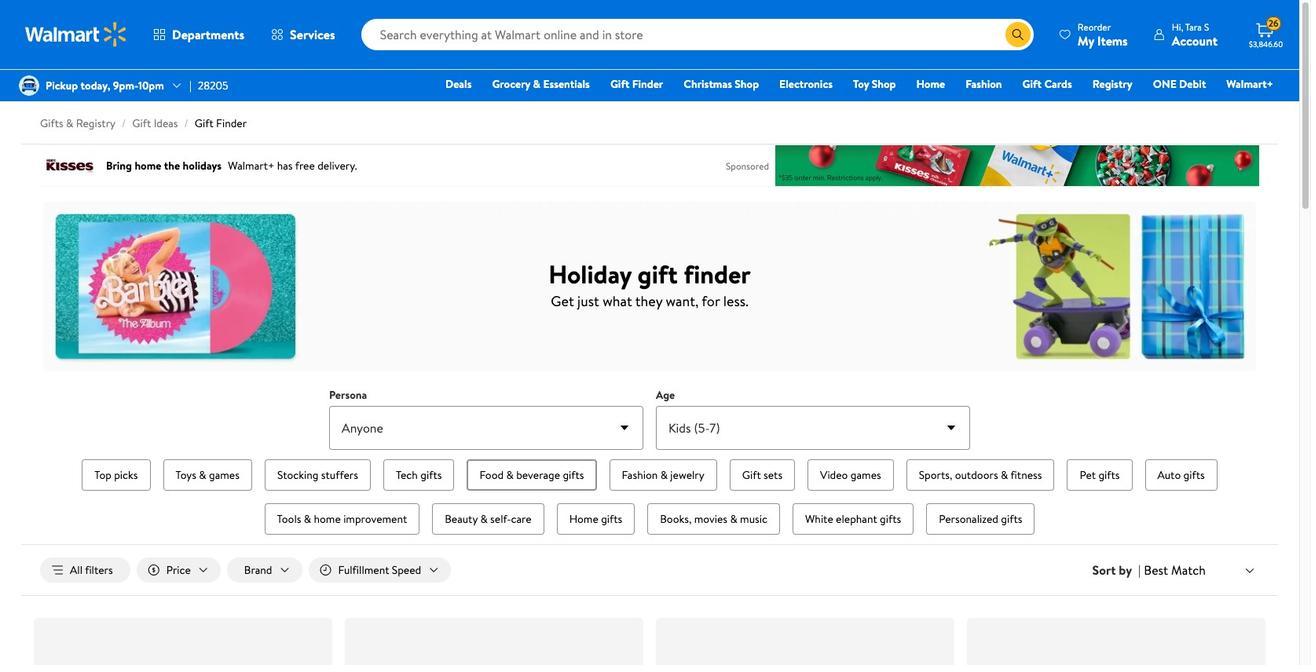 Task type: describe. For each thing, give the bounding box(es) containing it.
top picks
[[95, 468, 138, 483]]

walmart image
[[25, 22, 127, 47]]

beauty & self-care button
[[432, 504, 544, 535]]

28205
[[198, 78, 228, 93]]

home gifts
[[570, 512, 623, 527]]

gifts right beverage
[[563, 468, 584, 483]]

brand
[[244, 563, 272, 579]]

toy shop
[[854, 76, 896, 92]]

pickup
[[46, 78, 78, 93]]

gifts inside button
[[880, 512, 902, 527]]

| 28205
[[189, 78, 228, 93]]

picks
[[114, 468, 138, 483]]

gifts for personalized gifts
[[1002, 512, 1023, 527]]

walmart+
[[1227, 76, 1274, 92]]

gift left 'ideas'
[[132, 116, 151, 131]]

fashion link
[[959, 75, 1010, 93]]

toys & games button
[[163, 460, 252, 491]]

personalized gifts
[[939, 512, 1023, 527]]

shop for toy shop
[[872, 76, 896, 92]]

grocery & essentials
[[492, 76, 590, 92]]

1 horizontal spatial gift finder link
[[604, 75, 671, 93]]

grocery & essentials link
[[485, 75, 597, 93]]

services
[[290, 26, 335, 43]]

Walmart Site-Wide search field
[[361, 19, 1034, 50]]

sports, outdoors & fitness button
[[907, 460, 1055, 491]]

debit
[[1180, 76, 1207, 92]]

gift sets button
[[730, 460, 796, 491]]

books, movies & music button
[[648, 504, 780, 535]]

food & beverage gifts button
[[467, 460, 597, 491]]

ideas
[[154, 116, 178, 131]]

video games button
[[808, 460, 894, 491]]

sort and filter section element
[[21, 545, 1279, 596]]

fitness
[[1011, 468, 1043, 483]]

home for home gifts
[[570, 512, 599, 527]]

10pm
[[138, 78, 164, 93]]

best match button
[[1142, 560, 1260, 581]]

beauty & self-care list item
[[429, 501, 548, 538]]

tech gifts
[[396, 468, 442, 483]]

holiday
[[549, 257, 632, 291]]

fashion & jewelry button
[[610, 460, 717, 491]]

0 vertical spatial |
[[189, 78, 192, 93]]

food & beverage gifts
[[480, 468, 584, 483]]

cards
[[1045, 76, 1073, 92]]

1 horizontal spatial registry
[[1093, 76, 1133, 92]]

home gifts button
[[557, 504, 635, 535]]

home gifts list item
[[554, 501, 638, 538]]

tools
[[277, 512, 301, 527]]

personalized gifts button
[[927, 504, 1035, 535]]

music
[[740, 512, 768, 527]]

deals
[[446, 76, 472, 92]]

services button
[[258, 16, 349, 53]]

what
[[603, 291, 633, 311]]

gifts for home gifts
[[601, 512, 623, 527]]

& for toys & games
[[199, 468, 206, 483]]

fulfillment
[[338, 563, 389, 579]]

& for food & beverage gifts
[[507, 468, 514, 483]]

tools & home improvement list item
[[261, 501, 423, 538]]

food
[[480, 468, 504, 483]]

fashion for fashion & jewelry
[[622, 468, 658, 483]]

personalized gifts list item
[[924, 501, 1039, 538]]

& for grocery & essentials
[[533, 76, 541, 92]]

sets
[[764, 468, 783, 483]]

0 horizontal spatial gift finder link
[[195, 116, 247, 131]]

stocking stuffers
[[277, 468, 358, 483]]

price
[[166, 563, 191, 579]]

today,
[[81, 78, 110, 93]]

grocery
[[492, 76, 531, 92]]

gift sets
[[743, 468, 783, 483]]

pet gifts
[[1080, 468, 1121, 483]]

& for fashion & jewelry
[[661, 468, 668, 483]]

beauty & self-care
[[445, 512, 532, 527]]

for
[[702, 291, 720, 311]]

outdoors
[[956, 468, 999, 483]]

persona
[[329, 388, 367, 403]]

group containing top picks
[[78, 457, 1222, 538]]

toy shop link
[[847, 75, 903, 93]]

essentials
[[543, 76, 590, 92]]

& for beauty & self-care
[[481, 512, 488, 527]]

pet
[[1080, 468, 1097, 483]]

gift cards
[[1023, 76, 1073, 92]]

gifts for pet gifts
[[1099, 468, 1121, 483]]

26
[[1269, 17, 1279, 30]]

home link
[[910, 75, 953, 93]]

auto gifts list item
[[1143, 457, 1221, 494]]

tara
[[1186, 20, 1203, 33]]

gift cards link
[[1016, 75, 1080, 93]]

& left fitness at bottom
[[1001, 468, 1009, 483]]

age
[[656, 388, 675, 403]]

white
[[806, 512, 834, 527]]

departments
[[172, 26, 245, 43]]

stocking stuffers button
[[265, 460, 371, 491]]

finder inside 'link'
[[633, 76, 664, 92]]

they
[[636, 291, 663, 311]]

auto gifts button
[[1146, 460, 1218, 491]]

Search search field
[[361, 19, 1034, 50]]



Task type: locate. For each thing, give the bounding box(es) containing it.
white elephant gifts list item
[[790, 501, 917, 538]]

games right video
[[851, 468, 882, 483]]

gift finder
[[611, 76, 664, 92]]

1 vertical spatial gift finder link
[[195, 116, 247, 131]]

best match
[[1145, 562, 1207, 579]]

deals link
[[439, 75, 479, 93]]

gifts for auto gifts
[[1184, 468, 1206, 483]]

fulfillment speed button
[[309, 558, 451, 583]]

1 horizontal spatial shop
[[872, 76, 896, 92]]

sports, outdoors & fitness list item
[[904, 457, 1058, 494]]

& inside 'list item'
[[304, 512, 311, 527]]

0 horizontal spatial shop
[[735, 76, 759, 92]]

gifts & registry / gift ideas / gift finder
[[40, 116, 247, 131]]

auto
[[1158, 468, 1182, 483]]

1 vertical spatial registry
[[76, 116, 116, 131]]

price button
[[137, 558, 221, 583]]

speed
[[392, 563, 421, 579]]

group
[[78, 457, 1222, 538]]

auto gifts
[[1158, 468, 1206, 483]]

0 horizontal spatial registry
[[76, 116, 116, 131]]

gift finder link down 28205
[[195, 116, 247, 131]]

gifts right elephant
[[880, 512, 902, 527]]

& right grocery
[[533, 76, 541, 92]]

movies
[[695, 512, 728, 527]]

pet gifts list item
[[1065, 457, 1136, 494]]

| right by at the right of page
[[1139, 562, 1142, 579]]

gift for gift finder
[[611, 76, 630, 92]]

& inside 'button'
[[661, 468, 668, 483]]

2 / from the left
[[184, 116, 188, 131]]

gifts inside list item
[[601, 512, 623, 527]]

1 horizontal spatial home
[[917, 76, 946, 92]]

fashion & jewelry list item
[[606, 457, 721, 494]]

gifts right 'auto'
[[1184, 468, 1206, 483]]

gift finder link right essentials
[[604, 75, 671, 93]]

fashion right home "link" at right
[[966, 76, 1003, 92]]

registry down items
[[1093, 76, 1133, 92]]

shop for christmas shop
[[735, 76, 759, 92]]

stocking
[[277, 468, 319, 483]]

electronics
[[780, 76, 833, 92]]

& left jewelry
[[661, 468, 668, 483]]

finder down 28205
[[216, 116, 247, 131]]

departments button
[[140, 16, 258, 53]]

& right food at the left bottom of the page
[[507, 468, 514, 483]]

 image
[[19, 75, 39, 96]]

items
[[1098, 32, 1128, 49]]

gifts
[[421, 468, 442, 483], [563, 468, 584, 483], [1099, 468, 1121, 483], [1184, 468, 1206, 483], [601, 512, 623, 527], [880, 512, 902, 527], [1002, 512, 1023, 527]]

1 horizontal spatial games
[[851, 468, 882, 483]]

one debit
[[1154, 76, 1207, 92]]

beverage
[[517, 468, 561, 483]]

gifts up sort and filter section element
[[601, 512, 623, 527]]

best
[[1145, 562, 1169, 579]]

gifts & registry link
[[40, 116, 116, 131]]

video
[[821, 468, 848, 483]]

stocking stuffers list item
[[262, 457, 374, 494]]

1 horizontal spatial fashion
[[966, 76, 1003, 92]]

home left fashion link
[[917, 76, 946, 92]]

fashion inside 'button'
[[622, 468, 658, 483]]

white elephant gifts button
[[793, 504, 914, 535]]

9pm-
[[113, 78, 138, 93]]

match
[[1172, 562, 1207, 579]]

one
[[1154, 76, 1177, 92]]

sponsored
[[726, 159, 770, 173]]

1 horizontal spatial |
[[1139, 562, 1142, 579]]

all filters button
[[40, 558, 130, 583]]

shop right christmas
[[735, 76, 759, 92]]

1 vertical spatial home
[[570, 512, 599, 527]]

gift ideas link
[[132, 116, 178, 131]]

& inside "link"
[[533, 76, 541, 92]]

gifts
[[40, 116, 63, 131]]

fashion
[[966, 76, 1003, 92], [622, 468, 658, 483]]

registry link
[[1086, 75, 1140, 93]]

sort
[[1093, 562, 1117, 579]]

1 vertical spatial finder
[[216, 116, 247, 131]]

shop right toy
[[872, 76, 896, 92]]

white elephant gifts
[[806, 512, 902, 527]]

home inside "link"
[[917, 76, 946, 92]]

video games list item
[[805, 457, 897, 494]]

search icon image
[[1012, 28, 1025, 41]]

personalized
[[939, 512, 999, 527]]

christmas
[[684, 76, 733, 92]]

all filters
[[70, 563, 113, 579]]

1 horizontal spatial finder
[[633, 76, 664, 92]]

books, movies & music list item
[[645, 501, 784, 538]]

pet gifts button
[[1068, 460, 1133, 491]]

home for home
[[917, 76, 946, 92]]

& right toys
[[199, 468, 206, 483]]

by
[[1120, 562, 1133, 579]]

2 games from the left
[[851, 468, 882, 483]]

1 / from the left
[[122, 116, 126, 131]]

toys & games list item
[[160, 457, 255, 494]]

just
[[578, 291, 600, 311]]

gift down | 28205
[[195, 116, 214, 131]]

fashion & jewelry
[[622, 468, 705, 483]]

& for tools & home improvement
[[304, 512, 311, 527]]

food & beverage gifts list item
[[464, 457, 600, 494]]

|
[[189, 78, 192, 93], [1139, 562, 1142, 579]]

games right toys
[[209, 468, 240, 483]]

0 horizontal spatial |
[[189, 78, 192, 93]]

1 shop from the left
[[735, 76, 759, 92]]

gift inside gift finder 'link'
[[611, 76, 630, 92]]

& left music
[[731, 512, 738, 527]]

/ left gift ideas link
[[122, 116, 126, 131]]

finder
[[633, 76, 664, 92], [216, 116, 247, 131]]

less.
[[724, 291, 749, 311]]

get
[[551, 291, 574, 311]]

tech gifts list item
[[380, 457, 458, 494]]

home inside button
[[570, 512, 599, 527]]

gift for gift sets
[[743, 468, 761, 483]]

tools & home improvement button
[[265, 504, 420, 535]]

fashion left jewelry
[[622, 468, 658, 483]]

stuffers
[[321, 468, 358, 483]]

1 horizontal spatial /
[[184, 116, 188, 131]]

gift for gift cards
[[1023, 76, 1042, 92]]

registry
[[1093, 76, 1133, 92], [76, 116, 116, 131]]

christmas shop
[[684, 76, 759, 92]]

gifts right 'pet'
[[1099, 468, 1121, 483]]

books,
[[660, 512, 692, 527]]

top picks button
[[82, 460, 151, 491]]

reorder my items
[[1078, 20, 1128, 49]]

registry down today,
[[76, 116, 116, 131]]

walmart+ link
[[1220, 75, 1281, 93]]

gift sets list item
[[727, 457, 799, 494]]

improvement
[[344, 512, 407, 527]]

0 horizontal spatial games
[[209, 468, 240, 483]]

0 vertical spatial gift finder link
[[604, 75, 671, 93]]

holiday gift finder image
[[43, 202, 1257, 372]]

gift left cards
[[1023, 76, 1042, 92]]

pickup today, 9pm-10pm
[[46, 78, 164, 93]]

1 vertical spatial fashion
[[622, 468, 658, 483]]

one debit link
[[1147, 75, 1214, 93]]

toys & games
[[176, 468, 240, 483]]

books, movies & music
[[660, 512, 768, 527]]

0 horizontal spatial finder
[[216, 116, 247, 131]]

top picks list item
[[79, 457, 154, 494]]

& left self-
[[481, 512, 488, 527]]

jewelry
[[671, 468, 705, 483]]

gift
[[611, 76, 630, 92], [1023, 76, 1042, 92], [132, 116, 151, 131], [195, 116, 214, 131], [743, 468, 761, 483]]

gift right essentials
[[611, 76, 630, 92]]

0 horizontal spatial home
[[570, 512, 599, 527]]

gift inside gift sets button
[[743, 468, 761, 483]]

sort by |
[[1093, 562, 1142, 579]]

| left 28205
[[189, 78, 192, 93]]

gift finder link
[[604, 75, 671, 93], [195, 116, 247, 131]]

0 vertical spatial finder
[[633, 76, 664, 92]]

filters
[[85, 563, 113, 579]]

2 shop from the left
[[872, 76, 896, 92]]

0 vertical spatial registry
[[1093, 76, 1133, 92]]

gift left sets
[[743, 468, 761, 483]]

electronics link
[[773, 75, 840, 93]]

gifts right "personalized"
[[1002, 512, 1023, 527]]

& right gifts
[[66, 116, 73, 131]]

finder
[[684, 257, 751, 291]]

0 horizontal spatial fashion
[[622, 468, 658, 483]]

fashion for fashion
[[966, 76, 1003, 92]]

toys
[[176, 468, 196, 483]]

1 vertical spatial |
[[1139, 562, 1142, 579]]

finder left christmas
[[633, 76, 664, 92]]

home right care
[[570, 512, 599, 527]]

/ right 'ideas'
[[184, 116, 188, 131]]

| inside sort and filter section element
[[1139, 562, 1142, 579]]

gifts right tech
[[421, 468, 442, 483]]

1 games from the left
[[209, 468, 240, 483]]

0 horizontal spatial /
[[122, 116, 126, 131]]

&
[[533, 76, 541, 92], [66, 116, 73, 131], [199, 468, 206, 483], [507, 468, 514, 483], [661, 468, 668, 483], [1001, 468, 1009, 483], [304, 512, 311, 527], [481, 512, 488, 527], [731, 512, 738, 527]]

home
[[314, 512, 341, 527]]

hi, tara s account
[[1173, 20, 1218, 49]]

reorder
[[1078, 20, 1112, 33]]

0 vertical spatial home
[[917, 76, 946, 92]]

shop
[[735, 76, 759, 92], [872, 76, 896, 92]]

& for gifts & registry / gift ideas / gift finder
[[66, 116, 73, 131]]

0 vertical spatial fashion
[[966, 76, 1003, 92]]

account
[[1173, 32, 1218, 49]]

brand button
[[227, 558, 302, 583]]

& right 'tools'
[[304, 512, 311, 527]]

gifts for tech gifts
[[421, 468, 442, 483]]

gift inside gift cards link
[[1023, 76, 1042, 92]]



Task type: vqa. For each thing, say whether or not it's contained in the screenshot.
first games from the left
yes



